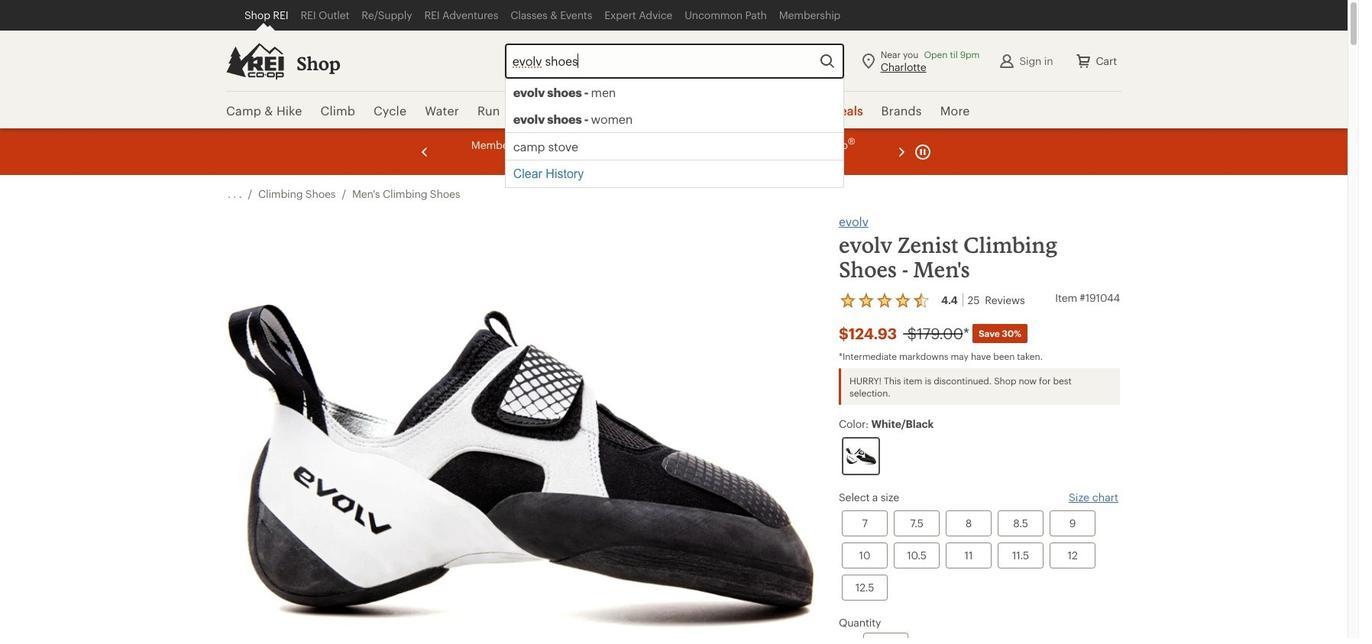 Task type: describe. For each thing, give the bounding box(es) containing it.
camp stove option
[[506, 133, 843, 159]]

climbing shoes option
[[506, 106, 843, 133]]

promotional messages marquee
[[0, 128, 1348, 175]]

search suggestions list box
[[505, 78, 844, 133]]

next message image
[[893, 143, 911, 161]]

rei co-op, go to rei.com home page image
[[226, 42, 284, 79]]

Search for great gear & clothing text field
[[505, 43, 844, 78]]

color: white/black image
[[846, 448, 877, 465]]



Task type: vqa. For each thing, say whether or not it's contained in the screenshot.
STORE at the right bottom of page
no



Task type: locate. For each thing, give the bounding box(es) containing it.
banner
[[0, 0, 1348, 188]]

previous message image
[[416, 143, 434, 161]]

pause banner message scrolling image
[[914, 143, 932, 161]]

None number field
[[864, 633, 909, 638]]

search history list box
[[505, 78, 844, 188]]

shopping cart is empty image
[[1075, 52, 1093, 70]]

search image
[[818, 52, 837, 70]]

clear history, button option
[[506, 159, 843, 187]]

None search field
[[477, 43, 844, 188]]

None field
[[505, 43, 844, 188]]



